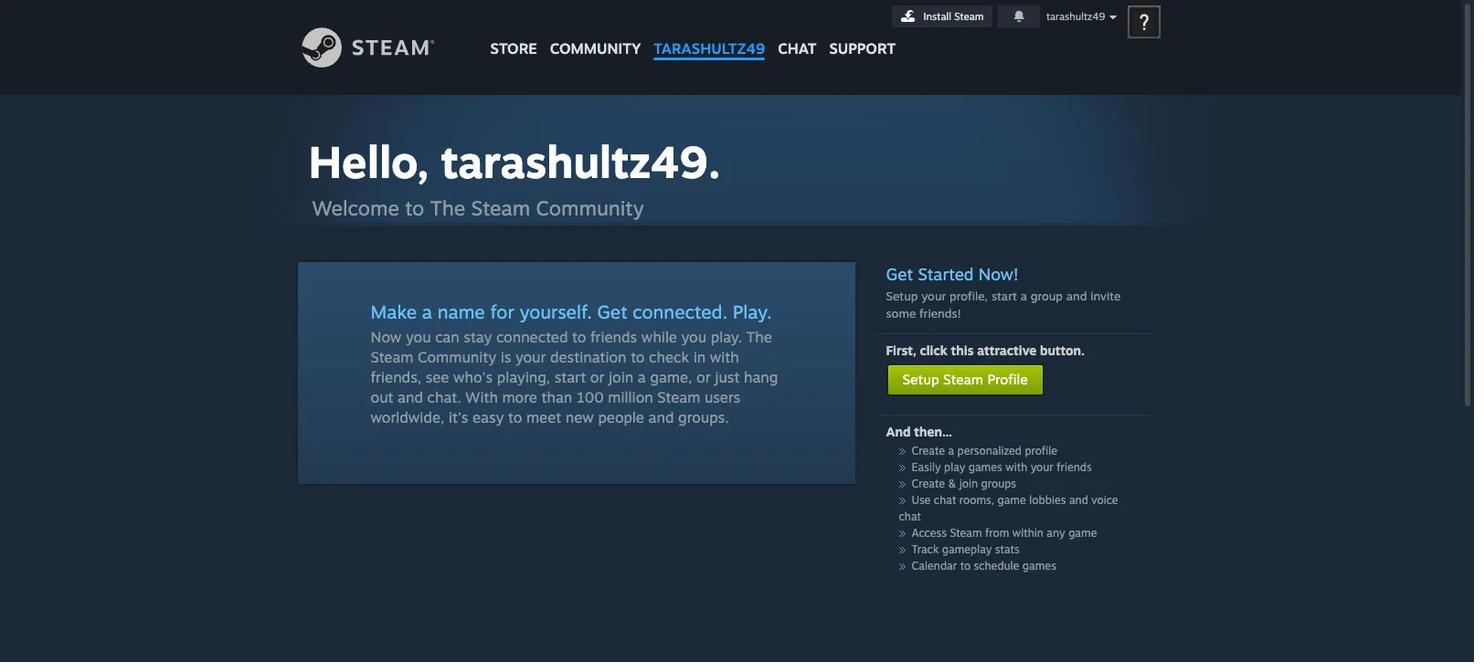 Task type: locate. For each thing, give the bounding box(es) containing it.
you
[[406, 328, 431, 347], [682, 328, 707, 347]]

started
[[918, 264, 974, 284]]

to down more
[[508, 409, 522, 427]]

game
[[998, 494, 1027, 508], [1069, 527, 1098, 540]]

1 horizontal spatial or
[[697, 369, 711, 387]]

and
[[1067, 289, 1088, 304], [398, 389, 423, 407], [649, 409, 674, 427], [1070, 494, 1089, 508]]

0 vertical spatial join
[[609, 369, 634, 387]]

0 vertical spatial create
[[912, 444, 945, 458]]

2 vertical spatial your
[[1031, 461, 1054, 475]]

users
[[705, 389, 741, 407]]

1 horizontal spatial start
[[992, 289, 1018, 304]]

make
[[371, 301, 417, 324]]

and left invite
[[1067, 289, 1088, 304]]

0 horizontal spatial you
[[406, 328, 431, 347]]

get up some
[[887, 264, 914, 284]]

0 horizontal spatial get
[[598, 301, 628, 324]]

0 horizontal spatial your
[[516, 348, 546, 367]]

1 you from the left
[[406, 328, 431, 347]]

start down now! at the right top of the page
[[992, 289, 1018, 304]]

start inside the get started now! setup your profile, start a group and invite some friends!
[[992, 289, 1018, 304]]

0 horizontal spatial join
[[609, 369, 634, 387]]

you up in
[[682, 328, 707, 347]]

to down gameplay
[[961, 560, 971, 573]]

1 vertical spatial get
[[598, 301, 628, 324]]

your down profile
[[1031, 461, 1054, 475]]

you left can
[[406, 328, 431, 347]]

play.
[[711, 328, 743, 347]]

your
[[922, 289, 947, 304], [516, 348, 546, 367], [1031, 461, 1054, 475]]

with
[[466, 389, 498, 407]]

game right any
[[1069, 527, 1098, 540]]

1 vertical spatial join
[[960, 477, 979, 491]]

setup down 'click' at the right
[[903, 371, 940, 389]]

1 horizontal spatial friends
[[1057, 461, 1092, 475]]

install
[[924, 10, 952, 23]]

1 horizontal spatial get
[[887, 264, 914, 284]]

and up worldwide,
[[398, 389, 423, 407]]

0 vertical spatial community
[[536, 196, 644, 220]]

game,
[[650, 369, 693, 387]]

0 horizontal spatial game
[[998, 494, 1027, 508]]

welcome
[[312, 196, 400, 220]]

community down can
[[418, 348, 497, 367]]

lobbies
[[1030, 494, 1067, 508]]

1 horizontal spatial games
[[1023, 560, 1057, 573]]

your inside and then... create a personalized profile easily play games with your friends create & join groups use chat rooms, game lobbies and voice chat access steam from within any game track gameplay stats calendar to schedule games
[[1031, 461, 1054, 475]]

is
[[501, 348, 511, 367]]

worldwide,
[[371, 409, 445, 427]]

1 horizontal spatial chat
[[934, 494, 957, 508]]

0 vertical spatial chat
[[934, 494, 957, 508]]

this
[[952, 343, 974, 358]]

hang
[[744, 369, 778, 387]]

community inside hello, tarashultz49. welcome to the steam community
[[536, 196, 644, 220]]

0 horizontal spatial start
[[555, 369, 586, 387]]

and
[[887, 424, 911, 440]]

to down while
[[631, 348, 645, 367]]

your up "friends!"
[[922, 289, 947, 304]]

community inside make a name for yourself. get connected. play. now you can stay connected to friends while you play. the steam community is your destination to check in with friends, see who's playing, start or join a game, or just hang out and chat. with more than 100 million steam users worldwide, it's easy to meet new people and groups.
[[418, 348, 497, 367]]

0 vertical spatial friends
[[591, 328, 638, 347]]

join up million
[[609, 369, 634, 387]]

destination
[[550, 348, 627, 367]]

1 vertical spatial tarashultz49
[[654, 39, 766, 58]]

setup
[[887, 289, 918, 304], [903, 371, 940, 389]]

1 horizontal spatial join
[[960, 477, 979, 491]]

to
[[405, 196, 425, 220], [572, 328, 586, 347], [631, 348, 645, 367], [508, 409, 522, 427], [961, 560, 971, 573]]

get up destination at the bottom left of page
[[598, 301, 628, 324]]

tarashultz49 link
[[648, 0, 772, 66]]

join inside and then... create a personalized profile easily play games with your friends create & join groups use chat rooms, game lobbies and voice chat access steam from within any game track gameplay stats calendar to schedule games
[[960, 477, 979, 491]]

personalized
[[958, 444, 1022, 458]]

tarashultz49
[[1047, 10, 1106, 23], [654, 39, 766, 58]]

friends!
[[920, 306, 962, 321]]

1 horizontal spatial your
[[922, 289, 947, 304]]

a up the play
[[949, 444, 955, 458]]

to inside hello, tarashultz49. welcome to the steam community
[[405, 196, 425, 220]]

stay
[[464, 328, 492, 347]]

1 or from the left
[[590, 369, 605, 387]]

steam inside and then... create a personalized profile easily play games with your friends create & join groups use chat rooms, game lobbies and voice chat access steam from within any game track gameplay stats calendar to schedule games
[[950, 527, 983, 540]]

0 horizontal spatial games
[[969, 461, 1003, 475]]

1 horizontal spatial the
[[747, 328, 772, 347]]

create up easily
[[912, 444, 945, 458]]

1 vertical spatial chat
[[899, 510, 922, 524]]

2 create from the top
[[912, 477, 945, 491]]

setup inside "setup steam profile" link
[[903, 371, 940, 389]]

install steam link
[[892, 5, 993, 27]]

your inside make a name for yourself. get connected. play. now you can stay connected to friends while you play. the steam community is your destination to check in with friends, see who's playing, start or join a game, or just hang out and chat. with more than 100 million steam users worldwide, it's easy to meet new people and groups.
[[516, 348, 546, 367]]

or down in
[[697, 369, 711, 387]]

1 horizontal spatial community
[[536, 196, 644, 220]]

or up 100
[[590, 369, 605, 387]]

profile,
[[950, 289, 989, 304]]

1 horizontal spatial tarashultz49
[[1047, 10, 1106, 23]]

1 vertical spatial your
[[516, 348, 546, 367]]

0 horizontal spatial friends
[[591, 328, 638, 347]]

setup up some
[[887, 289, 918, 304]]

2 you from the left
[[682, 328, 707, 347]]

playing,
[[497, 369, 551, 387]]

within
[[1013, 527, 1044, 540]]

1 vertical spatial start
[[555, 369, 586, 387]]

games
[[969, 461, 1003, 475], [1023, 560, 1057, 573]]

from
[[986, 527, 1010, 540]]

0 vertical spatial setup
[[887, 289, 918, 304]]

friends down profile
[[1057, 461, 1092, 475]]

with inside and then... create a personalized profile easily play games with your friends create & join groups use chat rooms, game lobbies and voice chat access steam from within any game track gameplay stats calendar to schedule games
[[1006, 461, 1028, 475]]

a right make on the left of the page
[[422, 301, 432, 324]]

who's
[[453, 369, 493, 387]]

0 vertical spatial the
[[430, 196, 466, 220]]

and left voice
[[1070, 494, 1089, 508]]

2 or from the left
[[697, 369, 711, 387]]

a left group
[[1021, 289, 1028, 304]]

to right welcome
[[405, 196, 425, 220]]

1 vertical spatial setup
[[903, 371, 940, 389]]

first, click this attractive button.
[[887, 343, 1086, 358]]

1 horizontal spatial you
[[682, 328, 707, 347]]

create down easily
[[912, 477, 945, 491]]

1 vertical spatial friends
[[1057, 461, 1092, 475]]

1 vertical spatial create
[[912, 477, 945, 491]]

or
[[590, 369, 605, 387], [697, 369, 711, 387]]

games down 'within'
[[1023, 560, 1057, 573]]

0 horizontal spatial community
[[418, 348, 497, 367]]

connected
[[496, 328, 568, 347]]

join right &
[[960, 477, 979, 491]]

friends inside and then... create a personalized profile easily play games with your friends create & join groups use chat rooms, game lobbies and voice chat access steam from within any game track gameplay stats calendar to schedule games
[[1057, 461, 1092, 475]]

start
[[992, 289, 1018, 304], [555, 369, 586, 387]]

people
[[598, 409, 645, 427]]

games down personalized
[[969, 461, 1003, 475]]

can
[[435, 328, 460, 347]]

million
[[608, 389, 654, 407]]

friends inside make a name for yourself. get connected. play. now you can stay connected to friends while you play. the steam community is your destination to check in with friends, see who's playing, start or join a game, or just hang out and chat. with more than 100 million steam users worldwide, it's easy to meet new people and groups.
[[591, 328, 638, 347]]

schedule
[[974, 560, 1020, 573]]

steam
[[955, 10, 984, 23], [471, 196, 531, 220], [371, 348, 414, 367], [944, 371, 984, 389], [658, 389, 701, 407], [950, 527, 983, 540]]

0 vertical spatial start
[[992, 289, 1018, 304]]

0 vertical spatial with
[[710, 348, 740, 367]]

0 horizontal spatial with
[[710, 348, 740, 367]]

1 vertical spatial with
[[1006, 461, 1028, 475]]

make a name for yourself. get connected. play. now you can stay connected to friends while you play. the steam community is your destination to check in with friends, see who's playing, start or join a game, or just hang out and chat. with more than 100 million steam users worldwide, it's easy to meet new people and groups.
[[371, 301, 778, 427]]

chat down &
[[934, 494, 957, 508]]

1 vertical spatial community
[[418, 348, 497, 367]]

0 horizontal spatial or
[[590, 369, 605, 387]]

your down connected
[[516, 348, 546, 367]]

0 vertical spatial games
[[969, 461, 1003, 475]]

friends,
[[371, 369, 422, 387]]

support
[[830, 39, 896, 58]]

2 horizontal spatial your
[[1031, 461, 1054, 475]]

track
[[912, 543, 939, 557]]

a up million
[[638, 369, 646, 387]]

0 horizontal spatial the
[[430, 196, 466, 220]]

0 vertical spatial game
[[998, 494, 1027, 508]]

easily
[[912, 461, 942, 475]]

1 horizontal spatial game
[[1069, 527, 1098, 540]]

start up than
[[555, 369, 586, 387]]

the
[[430, 196, 466, 220], [747, 328, 772, 347]]

community
[[536, 196, 644, 220], [418, 348, 497, 367]]

with up "groups"
[[1006, 461, 1028, 475]]

1 horizontal spatial with
[[1006, 461, 1028, 475]]

with
[[710, 348, 740, 367], [1006, 461, 1028, 475]]

with down play.
[[710, 348, 740, 367]]

gameplay
[[943, 543, 992, 557]]

friends up destination at the bottom left of page
[[591, 328, 638, 347]]

friends
[[591, 328, 638, 347], [1057, 461, 1092, 475]]

1 vertical spatial the
[[747, 328, 772, 347]]

use
[[912, 494, 931, 508]]

chat down the use
[[899, 510, 922, 524]]

&
[[949, 477, 957, 491]]

community down tarashultz49. on the left of page
[[536, 196, 644, 220]]

0 vertical spatial get
[[887, 264, 914, 284]]

get
[[887, 264, 914, 284], [598, 301, 628, 324]]

game down "groups"
[[998, 494, 1027, 508]]

0 vertical spatial your
[[922, 289, 947, 304]]



Task type: describe. For each thing, give the bounding box(es) containing it.
check
[[649, 348, 690, 367]]

invite
[[1091, 289, 1121, 304]]

stats
[[996, 543, 1020, 557]]

groups.
[[679, 409, 729, 427]]

chat link
[[772, 0, 823, 62]]

click
[[920, 343, 948, 358]]

button.
[[1041, 343, 1086, 358]]

for
[[491, 301, 515, 324]]

store
[[491, 39, 537, 58]]

play.
[[733, 301, 772, 324]]

get inside the get started now! setup your profile, start a group and invite some friends!
[[887, 264, 914, 284]]

while
[[642, 328, 678, 347]]

chat.
[[428, 389, 461, 407]]

0 vertical spatial tarashultz49
[[1047, 10, 1106, 23]]

more
[[502, 389, 538, 407]]

and inside the get started now! setup your profile, start a group and invite some friends!
[[1067, 289, 1088, 304]]

rooms,
[[960, 494, 995, 508]]

out
[[371, 389, 394, 407]]

it's
[[449, 409, 469, 427]]

community
[[550, 39, 641, 58]]

get inside make a name for yourself. get connected. play. now you can stay connected to friends while you play. the steam community is your destination to check in with friends, see who's playing, start or join a game, or just hang out and chat. with more than 100 million steam users worldwide, it's easy to meet new people and groups.
[[598, 301, 628, 324]]

get started now! setup your profile, start a group and invite some friends!
[[887, 264, 1121, 321]]

install steam
[[924, 10, 984, 23]]

yourself.
[[520, 301, 592, 324]]

any
[[1047, 527, 1066, 540]]

easy
[[473, 409, 504, 427]]

now!
[[979, 264, 1019, 284]]

1 vertical spatial game
[[1069, 527, 1098, 540]]

tarashultz49.
[[441, 134, 721, 189]]

name
[[438, 301, 485, 324]]

profile
[[1025, 444, 1058, 458]]

calendar
[[912, 560, 958, 573]]

in
[[694, 348, 706, 367]]

100
[[577, 389, 604, 407]]

and then... create a personalized profile easily play games with your friends create & join groups use chat rooms, game lobbies and voice chat access steam from within any game track gameplay stats calendar to schedule games
[[887, 424, 1119, 573]]

voice
[[1092, 494, 1119, 508]]

a inside the get started now! setup your profile, start a group and invite some friends!
[[1021, 289, 1028, 304]]

play
[[945, 461, 966, 475]]

hello,
[[309, 134, 429, 189]]

meet
[[527, 409, 562, 427]]

group
[[1031, 289, 1063, 304]]

setup steam profile
[[903, 371, 1028, 389]]

0 horizontal spatial chat
[[899, 510, 922, 524]]

access
[[912, 527, 947, 540]]

join inside make a name for yourself. get connected. play. now you can stay connected to friends while you play. the steam community is your destination to check in with friends, see who's playing, start or join a game, or just hang out and chat. with more than 100 million steam users worldwide, it's easy to meet new people and groups.
[[609, 369, 634, 387]]

to up destination at the bottom left of page
[[572, 328, 586, 347]]

start inside make a name for yourself. get connected. play. now you can stay connected to friends while you play. the steam community is your destination to check in with friends, see who's playing, start or join a game, or just hang out and chat. with more than 100 million steam users worldwide, it's easy to meet new people and groups.
[[555, 369, 586, 387]]

profile
[[988, 371, 1028, 389]]

a inside and then... create a personalized profile easily play games with your friends create & join groups use chat rooms, game lobbies and voice chat access steam from within any game track gameplay stats calendar to schedule games
[[949, 444, 955, 458]]

1 vertical spatial games
[[1023, 560, 1057, 573]]

setup steam profile link
[[887, 364, 1045, 397]]

store link
[[484, 0, 544, 66]]

than
[[542, 389, 573, 407]]

then...
[[915, 424, 953, 440]]

with inside make a name for yourself. get connected. play. now you can stay connected to friends while you play. the steam community is your destination to check in with friends, see who's playing, start or join a game, or just hang out and chat. with more than 100 million steam users worldwide, it's easy to meet new people and groups.
[[710, 348, 740, 367]]

first,
[[887, 343, 917, 358]]

community link
[[544, 0, 648, 66]]

steam inside hello, tarashultz49. welcome to the steam community
[[471, 196, 531, 220]]

support link
[[823, 0, 903, 62]]

to inside and then... create a personalized profile easily play games with your friends create & join groups use chat rooms, game lobbies and voice chat access steam from within any game track gameplay stats calendar to schedule games
[[961, 560, 971, 573]]

and inside and then... create a personalized profile easily play games with your friends create & join groups use chat rooms, game lobbies and voice chat access steam from within any game track gameplay stats calendar to schedule games
[[1070, 494, 1089, 508]]

new
[[566, 409, 594, 427]]

groups
[[982, 477, 1017, 491]]

setup inside the get started now! setup your profile, start a group and invite some friends!
[[887, 289, 918, 304]]

the inside make a name for yourself. get connected. play. now you can stay connected to friends while you play. the steam community is your destination to check in with friends, see who's playing, start or join a game, or just hang out and chat. with more than 100 million steam users worldwide, it's easy to meet new people and groups.
[[747, 328, 772, 347]]

0 horizontal spatial tarashultz49
[[654, 39, 766, 58]]

1 create from the top
[[912, 444, 945, 458]]

see
[[426, 369, 449, 387]]

attractive
[[978, 343, 1037, 358]]

hello, tarashultz49. welcome to the steam community
[[309, 134, 721, 220]]

chat
[[778, 39, 817, 58]]

connected.
[[633, 301, 728, 324]]

now
[[371, 328, 402, 347]]

the inside hello, tarashultz49. welcome to the steam community
[[430, 196, 466, 220]]

some
[[887, 306, 917, 321]]

just
[[715, 369, 740, 387]]

and down million
[[649, 409, 674, 427]]

your inside the get started now! setup your profile, start a group and invite some friends!
[[922, 289, 947, 304]]



Task type: vqa. For each thing, say whether or not it's contained in the screenshot.
Legal link
no



